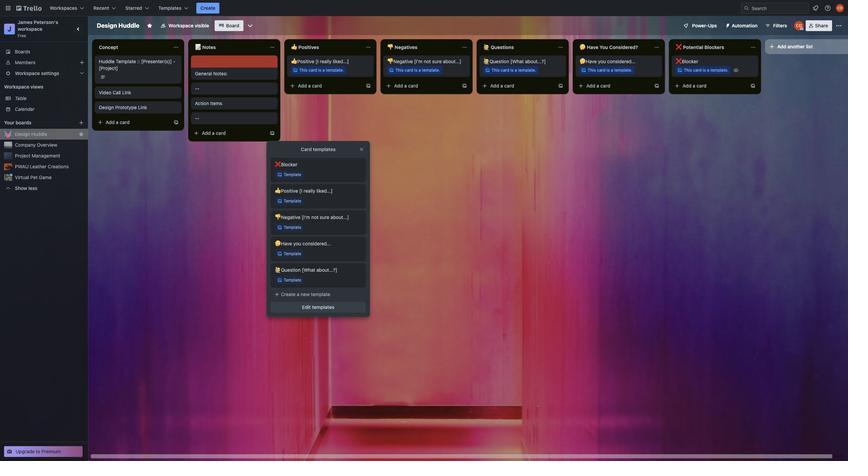 Task type: vqa. For each thing, say whether or not it's contained in the screenshot.
Project Management "link"
yes



Task type: describe. For each thing, give the bounding box(es) containing it.
0 horizontal spatial design huddle
[[15, 131, 47, 137]]

a inside "button"
[[297, 292, 299, 298]]

add for negatives
[[394, 83, 403, 89]]

pwau leather creations
[[15, 164, 69, 170]]

template. for considered...
[[614, 68, 632, 73]]

prototype
[[115, 105, 137, 110]]

workspace for workspace visible
[[169, 23, 194, 28]]

1 vertical spatial really
[[304, 188, 315, 194]]

list
[[806, 44, 813, 49]]

add a card for 🤔have you considered...
[[586, 83, 611, 89]]

huddle template :: [presenter(s)] - [project] link
[[99, 58, 177, 72]]

is for you
[[607, 68, 610, 73]]

link for design prototype link
[[138, 105, 147, 110]]

workspace visible button
[[156, 20, 213, 31]]

1 vertical spatial 👍positive [i really liked...]
[[275, 188, 333, 194]]

calendar link
[[15, 106, 84, 113]]

overview
[[37, 142, 57, 148]]

2 -- from the top
[[195, 115, 199, 121]]

design prototype link link
[[99, 104, 177, 111]]

add a card for 👍positive [i really liked...]
[[298, 83, 322, 89]]

0 horizontal spatial considered...
[[303, 241, 331, 247]]

add a card down items
[[202, 130, 226, 136]]

design prototype link
[[99, 105, 147, 110]]

virtual pet game
[[15, 175, 52, 180]]

huddle template :: [presenter(s)] - [project]
[[99, 59, 175, 71]]

virtual
[[15, 175, 29, 180]]

workspace settings
[[15, 70, 59, 76]]

general notes:
[[195, 71, 228, 77]]

link for video call link
[[122, 90, 131, 95]]

create from template… image for 🙋question [what about...?]
[[558, 83, 563, 89]]

automation button
[[722, 20, 762, 31]]

action
[[195, 101, 209, 106]]

5 is from the left
[[703, 68, 706, 73]]

1 vertical spatial christina overa (christinaovera) image
[[794, 21, 804, 30]]

create for create a new template
[[281, 292, 296, 298]]

show
[[15, 186, 27, 191]]

create from template… image for 👎negative [i'm not sure about...]
[[462, 83, 467, 89]]

company overview link
[[15, 142, 84, 149]]

add a card button for ❌blocker
[[672, 81, 748, 91]]

video call link
[[99, 90, 131, 95]]

1 horizontal spatial sure
[[432, 59, 442, 64]]

create from template… image
[[654, 83, 660, 89]]

5 template. from the left
[[711, 68, 729, 73]]

[what inside 🙋question [what about...?] link
[[511, 59, 524, 64]]

this for 👍positive
[[299, 68, 307, 73]]

recent button
[[89, 3, 120, 14]]

template. for really
[[326, 68, 344, 73]]

0 horizontal spatial you
[[293, 241, 301, 247]]

share
[[815, 23, 828, 28]]

👎 Negatives text field
[[383, 42, 458, 53]]

design inside design huddle text field
[[97, 22, 117, 29]]

have
[[587, 44, 599, 50]]

this card is a template. for [i
[[299, 68, 344, 73]]

0 vertical spatial not
[[424, 59, 431, 64]]

add a card button down design prototype link link on the left top
[[95, 117, 171, 128]]

huddle inside design huddle text field
[[118, 22, 139, 29]]

recent
[[93, 5, 109, 11]]

add a card for 👎negative [i'm not sure about...]
[[394, 83, 418, 89]]

show menu image
[[836, 22, 842, 29]]

new
[[301, 292, 310, 298]]

👎 negatives
[[387, 44, 418, 50]]

1 vertical spatial 👎negative [i'm not sure about...]
[[275, 215, 349, 220]]

1 vertical spatial not
[[311, 215, 319, 220]]

concept
[[99, 44, 118, 50]]

filters button
[[763, 20, 789, 31]]

company overview
[[15, 142, 57, 148]]

template for 👍positive [i really liked...]
[[284, 199, 301, 204]]

james peterson's workspace link
[[18, 19, 59, 32]]

this card is a template. for you
[[588, 68, 632, 73]]

add a card down "design prototype link"
[[106, 120, 130, 125]]

edit
[[302, 305, 311, 311]]

2 -- link from the top
[[195, 115, 274, 122]]

visible
[[195, 23, 209, 28]]

template for 👎negative [i'm not sure about...]
[[284, 225, 301, 230]]

pet
[[30, 175, 38, 180]]

video call link link
[[99, 89, 177, 96]]

0 horizontal spatial 👎negative
[[275, 215, 300, 220]]

add for have
[[586, 83, 595, 89]]

❌blocker link
[[676, 58, 754, 65]]

general
[[195, 71, 212, 77]]

this member is an admin of this board. image
[[800, 27, 803, 30]]

about...] inside '👎negative [i'm not sure about...]' link
[[443, 59, 461, 64]]

considered?
[[609, 44, 638, 50]]

🙋 Questions text field
[[479, 42, 554, 53]]

create for create
[[200, 5, 215, 11]]

starred button
[[121, 3, 153, 14]]

negatives
[[395, 44, 418, 50]]

card templates
[[301, 147, 336, 152]]

template. for about...?]
[[518, 68, 536, 73]]

design huddle inside text field
[[97, 22, 139, 29]]

positives
[[299, 44, 319, 50]]

❌ Potential Blockers text field
[[672, 42, 746, 53]]

[presenter(s)]
[[141, 59, 172, 64]]

1 vertical spatial 👍positive
[[275, 188, 298, 194]]

👎negative [i'm not sure about...] link
[[387, 58, 466, 65]]

1 vertical spatial [i
[[299, 188, 302, 194]]

star or unstar board image
[[147, 23, 152, 28]]

5 this card is a template. from the left
[[684, 68, 729, 73]]

1 horizontal spatial 👎negative
[[387, 59, 413, 64]]

❌ potential blockers
[[676, 44, 724, 50]]

board link
[[215, 20, 243, 31]]

add a card button for 👍positive [i really liked...]
[[287, 81, 363, 91]]

5 this from the left
[[684, 68, 692, 73]]

add for notes
[[202, 130, 211, 136]]

Search field
[[741, 3, 809, 14]]

game
[[39, 175, 52, 180]]

less
[[28, 186, 37, 191]]

add a card button down action items link
[[191, 128, 267, 139]]

creations
[[48, 164, 69, 170]]

add inside button
[[777, 44, 786, 49]]

0 horizontal spatial 🙋question
[[275, 268, 301, 273]]

project management
[[15, 153, 60, 159]]

👍positive [i really liked...] inside 👍positive [i really liked...] link
[[291, 59, 349, 64]]

j link
[[4, 24, 15, 35]]

template. for not
[[422, 68, 440, 73]]

open information menu image
[[825, 5, 831, 12]]

items
[[210, 101, 222, 106]]

👎negative [i'm not sure about...] inside '👎negative [i'm not sure about...]' link
[[387, 59, 461, 64]]

show less
[[15, 186, 37, 191]]

template for 🤔have you considered...
[[284, 252, 301, 257]]

search image
[[744, 5, 749, 11]]

potential
[[683, 44, 703, 50]]

0 vertical spatial liked...]
[[333, 59, 349, 64]]

boards link
[[0, 46, 88, 57]]

0 horizontal spatial liked...]
[[317, 188, 333, 194]]

workspaces button
[[46, 3, 88, 14]]

members link
[[0, 57, 88, 68]]

::
[[137, 59, 140, 64]]

🙋
[[484, 44, 490, 50]]

1 vertical spatial [what
[[302, 268, 315, 273]]

this for 🤔have
[[588, 68, 596, 73]]

power-ups button
[[679, 20, 721, 31]]

automation
[[732, 23, 758, 28]]

calendar
[[15, 106, 35, 112]]

pwau
[[15, 164, 29, 170]]

your
[[4, 120, 14, 126]]

workspace settings button
[[0, 68, 88, 79]]

1 vertical spatial ❌blocker
[[275, 162, 297, 168]]

1 vertical spatial 🤔have you considered...
[[275, 241, 331, 247]]

- inside huddle template :: [presenter(s)] - [project]
[[173, 59, 175, 64]]

1 -- link from the top
[[195, 85, 274, 92]]

your boards with 5 items element
[[4, 119, 68, 127]]

questions
[[491, 44, 514, 50]]



Task type: locate. For each thing, give the bounding box(es) containing it.
2 vertical spatial workspace
[[4, 84, 29, 90]]

📝 Notes text field
[[191, 42, 265, 53]]

-- up action
[[195, 86, 199, 91]]

1 vertical spatial [i'm
[[302, 215, 310, 220]]

🙋 questions
[[484, 44, 514, 50]]

4 this card is a template. from the left
[[588, 68, 632, 73]]

0 vertical spatial considered...
[[607, 59, 636, 64]]

0 vertical spatial 👎negative [i'm not sure about...]
[[387, 59, 461, 64]]

0 horizontal spatial [i'm
[[302, 215, 310, 220]]

not
[[424, 59, 431, 64], [311, 215, 319, 220]]

is for [what
[[511, 68, 514, 73]]

peterson's
[[34, 19, 58, 25]]

templates down template
[[312, 305, 334, 311]]

add another list
[[777, 44, 813, 49]]

1 vertical spatial templates
[[312, 305, 334, 311]]

design for design prototype link link on the left top
[[99, 105, 114, 110]]

is for [i
[[318, 68, 321, 73]]

1 vertical spatial design huddle
[[15, 131, 47, 137]]

this card is a template. down 🤔have you considered... 'link'
[[588, 68, 632, 73]]

about...?] inside 🙋question [what about...?] link
[[525, 59, 546, 64]]

1 vertical spatial considered...
[[303, 241, 331, 247]]

1 horizontal spatial create
[[281, 292, 296, 298]]

create inside button
[[200, 5, 215, 11]]

❌blocker
[[676, 59, 698, 64], [275, 162, 297, 168]]

add board image
[[79, 120, 84, 126]]

considered...
[[607, 59, 636, 64], [303, 241, 331, 247]]

🙋question [what about...?]
[[484, 59, 546, 64], [275, 268, 337, 273]]

0 vertical spatial [what
[[511, 59, 524, 64]]

4 this from the left
[[588, 68, 596, 73]]

templates
[[158, 5, 182, 11]]

this card is a template. for [what
[[492, 68, 536, 73]]

🤔have you considered... inside 'link'
[[580, 59, 636, 64]]

members
[[15, 60, 35, 65]]

1 vertical spatial 🙋question [what about...?]
[[275, 268, 337, 273]]

this card is a template. down '👎negative [i'm not sure about...]' link
[[396, 68, 440, 73]]

sure
[[432, 59, 442, 64], [320, 215, 329, 220]]

this for 🙋question
[[492, 68, 500, 73]]

1 template. from the left
[[326, 68, 344, 73]]

1 horizontal spatial [i
[[316, 59, 319, 64]]

1 vertical spatial link
[[138, 105, 147, 110]]

📝
[[195, 44, 201, 50]]

0 horizontal spatial [what
[[302, 268, 315, 273]]

leather
[[30, 164, 47, 170]]

0 vertical spatial you
[[598, 59, 606, 64]]

0 horizontal spatial 🤔have
[[275, 241, 292, 247]]

huddle down starred
[[118, 22, 139, 29]]

❌
[[676, 44, 682, 50]]

another
[[788, 44, 805, 49]]

0 horizontal spatial [i
[[299, 188, 302, 194]]

2 is from the left
[[414, 68, 418, 73]]

Concept text field
[[95, 42, 169, 53]]

1 vertical spatial design
[[99, 105, 114, 110]]

Board name text field
[[93, 20, 143, 31]]

add a card down 🙋question [what about...?] link
[[490, 83, 514, 89]]

board
[[226, 23, 239, 28]]

1 vertical spatial 🤔have
[[275, 241, 292, 247]]

1 this card is a template. from the left
[[299, 68, 344, 73]]

0 horizontal spatial 🙋question [what about...?]
[[275, 268, 337, 273]]

👍positive [i really liked...] link
[[291, 58, 370, 65]]

1 vertical spatial -- link
[[195, 115, 274, 122]]

call
[[113, 90, 121, 95]]

blockers
[[705, 44, 724, 50]]

1 vertical spatial about...]
[[331, 215, 349, 220]]

you inside 'link'
[[598, 59, 606, 64]]

christina overa (christinaovera) image
[[836, 4, 844, 12], [794, 21, 804, 30]]

1 this from the left
[[299, 68, 307, 73]]

-- link up action items link
[[195, 85, 274, 92]]

power-
[[692, 23, 708, 28]]

1 horizontal spatial 🤔have you considered...
[[580, 59, 636, 64]]

this card is a template.
[[299, 68, 344, 73], [396, 68, 440, 73], [492, 68, 536, 73], [588, 68, 632, 73], [684, 68, 729, 73]]

1 horizontal spatial not
[[424, 59, 431, 64]]

0 vertical spatial 🙋question
[[484, 59, 509, 64]]

workspace for workspace views
[[4, 84, 29, 90]]

1 horizontal spatial 🤔have
[[580, 59, 597, 64]]

add a card down 👍positive [i really liked...] link
[[298, 83, 322, 89]]

template. down ❌blocker link
[[711, 68, 729, 73]]

huddle up "[project]"
[[99, 59, 115, 64]]

add a card button down 🙋question [what about...?] link
[[479, 81, 555, 91]]

1 horizontal spatial about...?]
[[525, 59, 546, 64]]

workspace navigation collapse icon image
[[74, 24, 83, 34]]

add a card button down 👍positive [i really liked...] link
[[287, 81, 363, 91]]

1 is from the left
[[318, 68, 321, 73]]

is down ❌blocker link
[[703, 68, 706, 73]]

customize views image
[[247, 22, 254, 29]]

starred
[[125, 5, 142, 11]]

huddle inside huddle template :: [presenter(s)] - [project]
[[99, 59, 115, 64]]

template. down '👎negative [i'm not sure about...]' link
[[422, 68, 440, 73]]

🤔 Have You Considered? text field
[[576, 42, 650, 53]]

this down 👎 negatives
[[396, 68, 404, 73]]

0 horizontal spatial 🤔have you considered...
[[275, 241, 331, 247]]

template
[[311, 292, 330, 298]]

🤔have inside 'link'
[[580, 59, 597, 64]]

templates right card
[[313, 147, 336, 152]]

create a new template
[[281, 292, 330, 298]]

[what up create a new template
[[302, 268, 315, 273]]

1 vertical spatial create
[[281, 292, 296, 298]]

workspace for workspace settings
[[15, 70, 40, 76]]

video
[[99, 90, 111, 95]]

add a card for ❌blocker
[[683, 83, 707, 89]]

0 vertical spatial christina overa (christinaovera) image
[[836, 4, 844, 12]]

design up company
[[15, 131, 30, 137]]

primary element
[[0, 0, 848, 16]]

design inside design huddle link
[[15, 131, 30, 137]]

1 -- from the top
[[195, 86, 199, 91]]

this down potential
[[684, 68, 692, 73]]

0 horizontal spatial 👎negative [i'm not sure about...]
[[275, 215, 349, 220]]

🙋question down 🙋 questions
[[484, 59, 509, 64]]

3 this from the left
[[492, 68, 500, 73]]

-- down action
[[195, 115, 199, 121]]

[i'm
[[414, 59, 423, 64], [302, 215, 310, 220]]

2 this card is a template. from the left
[[396, 68, 440, 73]]

is down '👎negative [i'm not sure about...]' link
[[414, 68, 418, 73]]

table link
[[15, 95, 84, 102]]

views
[[31, 84, 43, 90]]

add a card button down ❌blocker link
[[672, 81, 748, 91]]

1 vertical spatial 👎negative
[[275, 215, 300, 220]]

workspace down members
[[15, 70, 40, 76]]

workspace up table
[[4, 84, 29, 90]]

1 horizontal spatial 🙋question [what about...?]
[[484, 59, 546, 64]]

templates button
[[154, 3, 192, 14]]

2 horizontal spatial huddle
[[118, 22, 139, 29]]

0 horizontal spatial christina overa (christinaovera) image
[[794, 21, 804, 30]]

0 vertical spatial 👍positive
[[291, 59, 314, 64]]

1 vertical spatial sure
[[320, 215, 329, 220]]

huddle inside design huddle link
[[31, 131, 47, 137]]

0 horizontal spatial huddle
[[31, 131, 47, 137]]

0 vertical spatial 🤔have you considered...
[[580, 59, 636, 64]]

0 vertical spatial -- link
[[195, 85, 274, 92]]

2 template. from the left
[[422, 68, 440, 73]]

add a card button for 👎negative [i'm not sure about...]
[[383, 81, 459, 91]]

3 is from the left
[[511, 68, 514, 73]]

0 vertical spatial [i
[[316, 59, 319, 64]]

christina overa (christinaovera) image right filters
[[794, 21, 804, 30]]

create from template… image for 👍positive [i really liked...]
[[366, 83, 371, 89]]

2 vertical spatial huddle
[[31, 131, 47, 137]]

1 horizontal spatial link
[[138, 105, 147, 110]]

0 horizontal spatial not
[[311, 215, 319, 220]]

0 vertical spatial 👎negative
[[387, 59, 413, 64]]

2 this from the left
[[396, 68, 404, 73]]

0 horizontal spatial about...?]
[[317, 268, 337, 273]]

link down video call link link
[[138, 105, 147, 110]]

design down recent dropdown button
[[97, 22, 117, 29]]

design inside design prototype link link
[[99, 105, 114, 110]]

1 horizontal spatial christina overa (christinaovera) image
[[836, 4, 844, 12]]

create up 'visible'
[[200, 5, 215, 11]]

0 horizontal spatial about...]
[[331, 215, 349, 220]]

create from template… image
[[366, 83, 371, 89], [462, 83, 467, 89], [558, 83, 563, 89], [750, 83, 756, 89], [173, 120, 179, 125], [270, 131, 275, 136]]

boards
[[16, 120, 31, 126]]

template inside huddle template :: [presenter(s)] - [project]
[[116, 59, 136, 64]]

workspace
[[169, 23, 194, 28], [15, 70, 40, 76], [4, 84, 29, 90]]

starred icon image
[[79, 132, 84, 137]]

4 template. from the left
[[614, 68, 632, 73]]

this for 👎negative
[[396, 68, 404, 73]]

workspace
[[18, 26, 42, 32]]

is down 🤔have you considered... 'link'
[[607, 68, 610, 73]]

templates inside edit templates 'button'
[[312, 305, 334, 311]]

1 vertical spatial --
[[195, 115, 199, 121]]

🤔have you considered...
[[580, 59, 636, 64], [275, 241, 331, 247]]

add a card button for 🙋question [what about...?]
[[479, 81, 555, 91]]

1 horizontal spatial huddle
[[99, 59, 115, 64]]

🤔
[[580, 44, 586, 50]]

1 vertical spatial liked...]
[[317, 188, 333, 194]]

this card is a template. down ❌blocker link
[[684, 68, 729, 73]]

add a card button down '👎negative [i'm not sure about...]' link
[[383, 81, 459, 91]]

1 horizontal spatial liked...]
[[333, 59, 349, 64]]

0 vertical spatial ❌blocker
[[676, 59, 698, 64]]

1 horizontal spatial ❌blocker
[[676, 59, 698, 64]]

is down 🙋question [what about...?] link
[[511, 68, 514, 73]]

about...?]
[[525, 59, 546, 64], [317, 268, 337, 273]]

0 vertical spatial sure
[[432, 59, 442, 64]]

templates for card templates
[[313, 147, 336, 152]]

filters
[[773, 23, 787, 28]]

template. down 👍positive [i really liked...] link
[[326, 68, 344, 73]]

1 vertical spatial 🙋question
[[275, 268, 301, 273]]

add a card button for 🤔have you considered...
[[576, 81, 652, 91]]

0 horizontal spatial create
[[200, 5, 215, 11]]

1 horizontal spatial design huddle
[[97, 22, 139, 29]]

1 vertical spatial you
[[293, 241, 301, 247]]

add a card down 🤔have you considered... 'link'
[[586, 83, 611, 89]]

templates for edit templates
[[312, 305, 334, 311]]

power-ups
[[692, 23, 717, 28]]

1 horizontal spatial really
[[320, 59, 332, 64]]

3 template. from the left
[[518, 68, 536, 73]]

0 notifications image
[[812, 4, 820, 12]]

0 horizontal spatial sure
[[320, 215, 329, 220]]

add a card button down 🤔have you considered... 'link'
[[576, 81, 652, 91]]

0 vertical spatial link
[[122, 90, 131, 95]]

this down 🙋 questions
[[492, 68, 500, 73]]

virtual pet game link
[[15, 174, 84, 181]]

1 horizontal spatial about...]
[[443, 59, 461, 64]]

design down video on the top of page
[[99, 105, 114, 110]]

0 horizontal spatial link
[[122, 90, 131, 95]]

sm image
[[722, 20, 732, 30]]

james peterson's workspace free
[[18, 19, 59, 38]]

[project]
[[99, 65, 118, 71]]

[what
[[511, 59, 524, 64], [302, 268, 315, 273]]

add a card down ❌blocker link
[[683, 83, 707, 89]]

workspace visible
[[169, 23, 209, 28]]

1 horizontal spatial [what
[[511, 59, 524, 64]]

design for design huddle link
[[15, 131, 30, 137]]

[what down 🙋 questions text box
[[511, 59, 524, 64]]

template. down 🙋question [what about...?] link
[[518, 68, 536, 73]]

0 vertical spatial about...?]
[[525, 59, 546, 64]]

0 vertical spatial 👍positive [i really liked...]
[[291, 59, 349, 64]]

about...?] up template
[[317, 268, 337, 273]]

add for potential
[[683, 83, 692, 89]]

premium
[[41, 449, 61, 455]]

workspace inside button
[[169, 23, 194, 28]]

this card is a template. down 👍positive [i really liked...] link
[[299, 68, 344, 73]]

create inside "button"
[[281, 292, 296, 298]]

1 horizontal spatial considered...
[[607, 59, 636, 64]]

add
[[777, 44, 786, 49], [298, 83, 307, 89], [394, 83, 403, 89], [490, 83, 499, 89], [586, 83, 595, 89], [683, 83, 692, 89], [106, 120, 115, 125], [202, 130, 211, 136]]

this down 👍 positives
[[299, 68, 307, 73]]

back to home image
[[16, 3, 42, 14]]

create a new template button
[[271, 290, 366, 300]]

0 vertical spatial 🤔have
[[580, 59, 597, 64]]

action items
[[195, 101, 222, 106]]

design huddle down recent dropdown button
[[97, 22, 139, 29]]

template for ❌blocker
[[284, 172, 301, 177]]

table
[[15, 95, 27, 101]]

add for positives
[[298, 83, 307, 89]]

upgrade to premium link
[[4, 447, 83, 458]]

share button
[[806, 20, 832, 31]]

christina overa (christinaovera) image right open information menu image
[[836, 4, 844, 12]]

-- link down action items link
[[195, 115, 274, 122]]

notes:
[[213, 71, 228, 77]]

👍 Positives text field
[[287, 42, 362, 53]]

template.
[[326, 68, 344, 73], [422, 68, 440, 73], [518, 68, 536, 73], [614, 68, 632, 73], [711, 68, 729, 73]]

template for 🙋question [what about...?]
[[284, 278, 301, 283]]

general notes: link
[[195, 70, 274, 77]]

1 horizontal spatial you
[[598, 59, 606, 64]]

0 vertical spatial workspace
[[169, 23, 194, 28]]

workspace down the templates popup button
[[169, 23, 194, 28]]

👎negative [i'm not sure about...]
[[387, 59, 461, 64], [275, 215, 349, 220]]

🤔 have you considered?
[[580, 44, 638, 50]]

edit templates
[[302, 305, 334, 311]]

1 horizontal spatial 🙋question
[[484, 59, 509, 64]]

1 vertical spatial workspace
[[15, 70, 40, 76]]

3 this card is a template. from the left
[[492, 68, 536, 73]]

james
[[18, 19, 33, 25]]

is for [i'm
[[414, 68, 418, 73]]

0 vertical spatial really
[[320, 59, 332, 64]]

0 vertical spatial --
[[195, 86, 199, 91]]

👍positive [i really liked...]
[[291, 59, 349, 64], [275, 188, 333, 194]]

show less button
[[0, 183, 88, 194]]

👍positive
[[291, 59, 314, 64], [275, 188, 298, 194]]

add for questions
[[490, 83, 499, 89]]

0 vertical spatial [i'm
[[414, 59, 423, 64]]

template. down 🤔have you considered... 'link'
[[614, 68, 632, 73]]

you
[[600, 44, 608, 50]]

to
[[36, 449, 40, 455]]

4 is from the left
[[607, 68, 610, 73]]

1 vertical spatial about...?]
[[317, 268, 337, 273]]

this down have
[[588, 68, 596, 73]]

design huddle up company overview
[[15, 131, 47, 137]]

add a card down '👎negative [i'm not sure about...]' link
[[394, 83, 418, 89]]

a
[[322, 68, 325, 73], [419, 68, 421, 73], [515, 68, 517, 73], [611, 68, 613, 73], [707, 68, 709, 73], [308, 83, 311, 89], [404, 83, 407, 89], [501, 83, 503, 89], [597, 83, 599, 89], [693, 83, 695, 89], [116, 120, 118, 125], [212, 130, 215, 136], [297, 292, 299, 298]]

🙋question
[[484, 59, 509, 64], [275, 268, 301, 273]]

management
[[32, 153, 60, 159]]

project management link
[[15, 153, 84, 159]]

1 vertical spatial huddle
[[99, 59, 115, 64]]

0 horizontal spatial really
[[304, 188, 315, 194]]

pwau leather creations link
[[15, 164, 84, 170]]

workspace inside dropdown button
[[15, 70, 40, 76]]

this card is a template. for [i'm
[[396, 68, 440, 73]]

about...]
[[443, 59, 461, 64], [331, 215, 349, 220]]

🙋question [what about...?] down 🙋 questions text box
[[484, 59, 546, 64]]

about...?] down 🙋 questions text box
[[525, 59, 546, 64]]

considered... inside 'link'
[[607, 59, 636, 64]]

edit templates button
[[271, 302, 366, 313]]

0 vertical spatial templates
[[313, 147, 336, 152]]

1 horizontal spatial 👎negative [i'm not sure about...]
[[387, 59, 461, 64]]

design huddle
[[97, 22, 139, 29], [15, 131, 47, 137]]

is
[[318, 68, 321, 73], [414, 68, 418, 73], [511, 68, 514, 73], [607, 68, 610, 73], [703, 68, 706, 73]]

0 vertical spatial 🙋question [what about...?]
[[484, 59, 546, 64]]

📝 notes
[[195, 44, 216, 50]]

🙋question up create a new template
[[275, 268, 301, 273]]

👍
[[291, 44, 297, 50]]

0 vertical spatial create
[[200, 5, 215, 11]]

close popover image
[[359, 147, 364, 152]]

this card is a template. down 🙋question [what about...?] link
[[492, 68, 536, 73]]

link right the 'call'
[[122, 90, 131, 95]]

create from template… image for ❌blocker
[[750, 83, 756, 89]]

👎
[[387, 44, 393, 50]]

🙋question [what about...?] up create a new template
[[275, 268, 337, 273]]

j
[[8, 25, 11, 33]]

0 vertical spatial design huddle
[[97, 22, 139, 29]]

add a card for 🙋question [what about...?]
[[490, 83, 514, 89]]

upgrade to premium
[[16, 449, 61, 455]]

create left new
[[281, 292, 296, 298]]

notes
[[202, 44, 216, 50]]

0 vertical spatial about...]
[[443, 59, 461, 64]]

huddle up company overview
[[31, 131, 47, 137]]

🙋question [what about...?] link
[[484, 58, 562, 65]]

is down 👍positive [i really liked...] link
[[318, 68, 321, 73]]



